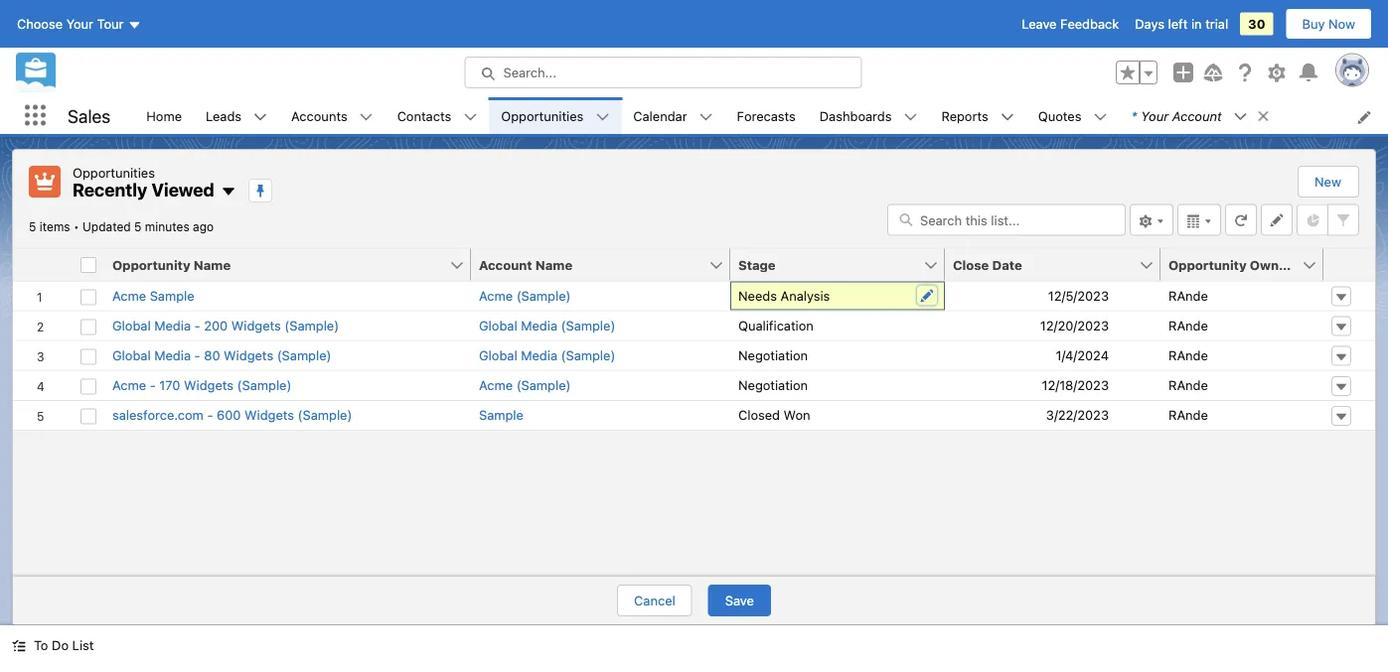 Task type: vqa. For each thing, say whether or not it's contained in the screenshot.
the global media - 170 widgets (sample)
no



Task type: locate. For each thing, give the bounding box(es) containing it.
acme down opportunity name
[[112, 289, 146, 303]]

1 horizontal spatial sample
[[479, 408, 524, 423]]

opportunity owner alias
[[1169, 257, 1327, 272]]

4 rande from the top
[[1169, 378, 1209, 393]]

600
[[217, 408, 241, 423]]

account inside list
[[1173, 108, 1222, 123]]

none search field inside recently viewed|opportunities|list view element
[[888, 204, 1126, 236]]

1 horizontal spatial 5
[[134, 220, 142, 234]]

0 vertical spatial acme (sample) link
[[479, 287, 571, 306]]

negotiation
[[739, 348, 808, 363], [739, 378, 808, 393]]

opportunity up acme sample
[[112, 257, 190, 272]]

salesforce.com - 600 widgets (sample) link
[[112, 406, 352, 426]]

stage button
[[731, 249, 923, 281]]

negotiation down qualification
[[739, 348, 808, 363]]

in
[[1192, 16, 1202, 31]]

0 vertical spatial sample
[[150, 289, 194, 303]]

0 horizontal spatial account
[[479, 257, 532, 272]]

text default image for quotes
[[1094, 110, 1108, 124]]

opportunity owner alias button
[[1161, 249, 1327, 281]]

1 vertical spatial sample
[[479, 408, 524, 423]]

to do list
[[34, 639, 94, 654]]

widgets right 200
[[231, 318, 281, 333]]

1 name from the left
[[194, 257, 231, 272]]

needs
[[739, 289, 777, 303]]

close
[[953, 257, 989, 272]]

2 acme (sample) link from the top
[[479, 376, 571, 396]]

acme (sample) link for acme sample
[[479, 287, 571, 306]]

widgets right 80
[[224, 348, 274, 363]]

*
[[1132, 108, 1137, 123]]

2 global media (sample) from the top
[[479, 348, 616, 363]]

2 horizontal spatial text default image
[[1001, 110, 1015, 124]]

quotes link
[[1027, 97, 1094, 134]]

reports list item
[[930, 97, 1027, 134]]

acme (sample) link down account name
[[479, 287, 571, 306]]

negotiation up closed won in the right bottom of the page
[[739, 378, 808, 393]]

rande for 12/5/2023
[[1169, 289, 1209, 303]]

1 vertical spatial account
[[479, 257, 532, 272]]

list item
[[1120, 97, 1280, 134]]

4 text default image from the left
[[904, 110, 918, 124]]

leads link
[[194, 97, 254, 134]]

text default image right reports
[[1001, 110, 1015, 124]]

opportunity left owner
[[1169, 257, 1247, 272]]

global media (sample) link down account name
[[479, 316, 616, 336]]

0 vertical spatial negotiation
[[739, 348, 808, 363]]

0 horizontal spatial name
[[194, 257, 231, 272]]

acme for acme - 170 widgets (sample) link
[[112, 378, 146, 393]]

accounts link
[[279, 97, 359, 134]]

close date button
[[945, 249, 1139, 281]]

- inside the salesforce.com - 600 widgets (sample) link
[[207, 408, 213, 423]]

text default image right "calendar"
[[699, 110, 713, 124]]

media up 170
[[154, 348, 191, 363]]

acme
[[112, 289, 146, 303], [479, 289, 513, 303], [112, 378, 146, 393], [479, 378, 513, 393]]

global inside 'link'
[[112, 318, 151, 333]]

2 acme (sample) from the top
[[479, 378, 571, 393]]

3 text default image from the left
[[596, 110, 610, 124]]

accounts list item
[[279, 97, 385, 134]]

text default image for reports
[[1001, 110, 1015, 124]]

- left 200
[[194, 318, 200, 333]]

2 rande from the top
[[1169, 318, 1209, 333]]

1 vertical spatial acme (sample)
[[479, 378, 571, 393]]

- inside global media - 80 widgets (sample) link
[[194, 348, 200, 363]]

trial
[[1206, 16, 1229, 31]]

- left 170
[[150, 378, 156, 393]]

1 opportunity from the left
[[112, 257, 190, 272]]

- inside acme - 170 widgets (sample) link
[[150, 378, 156, 393]]

acme (sample) link up sample link on the left of page
[[479, 376, 571, 396]]

viewed
[[152, 179, 215, 201]]

text default image for calendar
[[699, 110, 713, 124]]

text default image inside reports list item
[[1001, 110, 1015, 124]]

acme sample
[[112, 289, 194, 303]]

global for global media (sample) link for qualification
[[479, 318, 518, 333]]

close date
[[953, 257, 1023, 272]]

leads list item
[[194, 97, 279, 134]]

0 vertical spatial acme (sample)
[[479, 289, 571, 303]]

account name button
[[471, 249, 709, 281]]

stage
[[739, 257, 776, 272]]

acme (sample) up sample link on the left of page
[[479, 378, 571, 393]]

recently viewed
[[73, 179, 215, 201]]

text default image inside dashboards list item
[[904, 110, 918, 124]]

5 left items
[[29, 220, 36, 234]]

cancel button
[[617, 585, 693, 617]]

contacts link
[[385, 97, 464, 134]]

0 vertical spatial opportunities
[[501, 108, 584, 123]]

action image
[[1324, 249, 1376, 281]]

opportunity
[[112, 257, 190, 272], [1169, 257, 1247, 272]]

to
[[34, 639, 48, 654]]

acme - 170 widgets (sample) link
[[112, 376, 292, 396]]

quotes
[[1038, 108, 1082, 123]]

1 rande from the top
[[1169, 289, 1209, 303]]

global
[[112, 318, 151, 333], [479, 318, 518, 333], [112, 348, 151, 363], [479, 348, 518, 363]]

1 vertical spatial global media (sample) link
[[479, 346, 616, 366]]

opportunities down search...
[[501, 108, 584, 123]]

acme left 170
[[112, 378, 146, 393]]

0 horizontal spatial sample
[[150, 289, 194, 303]]

5
[[29, 220, 36, 234], [134, 220, 142, 234]]

1 text default image from the left
[[1257, 109, 1271, 123]]

list item containing *
[[1120, 97, 1280, 134]]

1 horizontal spatial opportunity
[[1169, 257, 1247, 272]]

2 opportunity from the left
[[1169, 257, 1247, 272]]

acme (sample)
[[479, 289, 571, 303], [479, 378, 571, 393]]

acme - 170 widgets (sample)
[[112, 378, 292, 393]]

1 horizontal spatial account
[[1173, 108, 1222, 123]]

1 acme (sample) link from the top
[[479, 287, 571, 306]]

2 global media (sample) link from the top
[[479, 346, 616, 366]]

text default image left to
[[12, 640, 26, 654]]

2 name from the left
[[536, 257, 573, 272]]

acme up sample link on the left of page
[[479, 378, 513, 393]]

0 horizontal spatial text default image
[[12, 640, 26, 654]]

account
[[1173, 108, 1222, 123], [479, 257, 532, 272]]

1/4/2024
[[1056, 348, 1109, 363]]

12/20/2023
[[1041, 318, 1109, 333]]

global for global media - 80 widgets (sample) link in the bottom left of the page
[[112, 348, 151, 363]]

- left 600
[[207, 408, 213, 423]]

closed
[[739, 408, 780, 423]]

1 horizontal spatial name
[[536, 257, 573, 272]]

reports
[[942, 108, 989, 123]]

global media (sample)
[[479, 318, 616, 333], [479, 348, 616, 363]]

leave feedback link
[[1022, 16, 1119, 31]]

cell
[[73, 249, 104, 282]]

rande for 12/20/2023
[[1169, 318, 1209, 333]]

ago
[[193, 220, 214, 234]]

global media (sample) link up sample link on the left of page
[[479, 346, 616, 366]]

3 rande from the top
[[1169, 348, 1209, 363]]

sample link
[[479, 406, 524, 426]]

account name element
[[471, 249, 743, 282]]

5 left minutes
[[134, 220, 142, 234]]

date
[[993, 257, 1023, 272]]

1 horizontal spatial opportunities
[[501, 108, 584, 123]]

(sample)
[[517, 289, 571, 303], [285, 318, 339, 333], [561, 318, 616, 333], [277, 348, 331, 363], [561, 348, 616, 363], [237, 378, 292, 393], [517, 378, 571, 393], [298, 408, 352, 423]]

1 vertical spatial opportunities
[[73, 165, 155, 180]]

text default image inside "opportunities" list item
[[596, 110, 610, 124]]

sample
[[150, 289, 194, 303], [479, 408, 524, 423]]

owner
[[1250, 257, 1293, 272]]

1 horizontal spatial text default image
[[699, 110, 713, 124]]

save
[[725, 594, 754, 609]]

buy
[[1303, 16, 1325, 31]]

to do list button
[[0, 626, 106, 666]]

2 negotiation from the top
[[739, 378, 808, 393]]

cell inside recently viewed grid
[[73, 249, 104, 282]]

0 horizontal spatial 5
[[29, 220, 36, 234]]

-
[[194, 318, 200, 333], [194, 348, 200, 363], [150, 378, 156, 393], [207, 408, 213, 423]]

1 vertical spatial global media (sample)
[[479, 348, 616, 363]]

opportunities up updated
[[73, 165, 155, 180]]

acme down account name
[[479, 289, 513, 303]]

global media (sample) down account name
[[479, 318, 616, 333]]

forecasts
[[737, 108, 796, 123]]

cancel
[[634, 594, 676, 609]]

items
[[40, 220, 70, 234]]

opportunity name element
[[104, 249, 483, 282]]

text default image inside "quotes" list item
[[1094, 110, 1108, 124]]

global media - 80 widgets (sample) link
[[112, 346, 331, 366]]

global media (sample) for negotiation
[[479, 348, 616, 363]]

media
[[154, 318, 191, 333], [521, 318, 558, 333], [154, 348, 191, 363], [521, 348, 558, 363]]

buy now
[[1303, 16, 1356, 31]]

text default image
[[699, 110, 713, 124], [1001, 110, 1015, 124], [12, 640, 26, 654]]

rande
[[1169, 289, 1209, 303], [1169, 318, 1209, 333], [1169, 348, 1209, 363], [1169, 378, 1209, 393], [1169, 408, 1209, 423]]

text default image inside calendar list item
[[699, 110, 713, 124]]

home
[[146, 108, 182, 123]]

opportunities list item
[[489, 97, 622, 134]]

0 vertical spatial global media (sample) link
[[479, 316, 616, 336]]

1 negotiation from the top
[[739, 348, 808, 363]]

global for global media (sample) link related to negotiation
[[479, 348, 518, 363]]

0 vertical spatial global media (sample)
[[479, 318, 616, 333]]

leads
[[206, 108, 242, 123]]

media inside global media - 200 widgets (sample) 'link'
[[154, 318, 191, 333]]

group
[[1116, 61, 1158, 84]]

name inside the opportunity name button
[[194, 257, 231, 272]]

5 rande from the top
[[1169, 408, 1209, 423]]

global media (sample) up sample link on the left of page
[[479, 348, 616, 363]]

global media (sample) for qualification
[[479, 318, 616, 333]]

text default image
[[1257, 109, 1271, 123], [1234, 110, 1248, 124], [596, 110, 610, 124], [904, 110, 918, 124], [1094, 110, 1108, 124]]

quotes list item
[[1027, 97, 1120, 134]]

0 vertical spatial account
[[1173, 108, 1222, 123]]

home link
[[134, 97, 194, 134]]

30
[[1249, 16, 1266, 31]]

5 text default image from the left
[[1094, 110, 1108, 124]]

account name
[[479, 257, 573, 272]]

media down "acme sample" link
[[154, 318, 191, 333]]

acme (sample) down account name
[[479, 289, 571, 303]]

global for global media - 200 widgets (sample) 'link'
[[112, 318, 151, 333]]

acme (sample) for acme sample
[[479, 289, 571, 303]]

widgets down 80
[[184, 378, 234, 393]]

None search field
[[888, 204, 1126, 236]]

widgets
[[231, 318, 281, 333], [224, 348, 274, 363], [184, 378, 234, 393], [245, 408, 294, 423]]

search...
[[503, 65, 557, 80]]

1 acme (sample) from the top
[[479, 289, 571, 303]]

alias
[[1296, 257, 1327, 272]]

contacts list item
[[385, 97, 489, 134]]

1 vertical spatial negotiation
[[739, 378, 808, 393]]

1 global media (sample) from the top
[[479, 318, 616, 333]]

1 global media (sample) link from the top
[[479, 316, 616, 336]]

widgets right 600
[[245, 408, 294, 423]]

global media (sample) link
[[479, 316, 616, 336], [479, 346, 616, 366]]

- left 80
[[194, 348, 200, 363]]

0 horizontal spatial opportunity
[[112, 257, 190, 272]]

list
[[134, 97, 1389, 134]]

2 text default image from the left
[[1234, 110, 1248, 124]]

1 vertical spatial acme (sample) link
[[479, 376, 571, 396]]

opportunities
[[501, 108, 584, 123], [73, 165, 155, 180]]

action element
[[1324, 249, 1376, 282]]

name inside account name button
[[536, 257, 573, 272]]



Task type: describe. For each thing, give the bounding box(es) containing it.
won
[[784, 408, 811, 423]]

text default image for dashboards
[[904, 110, 918, 124]]

feedback
[[1061, 16, 1119, 31]]

leave feedback
[[1022, 16, 1119, 31]]

widgets inside 'link'
[[231, 318, 281, 333]]

search... button
[[465, 57, 862, 88]]

opportunity for opportunity owner alias
[[1169, 257, 1247, 272]]

global media - 200 widgets (sample) link
[[112, 316, 339, 336]]

minutes
[[145, 220, 190, 234]]

rande for 12/18/2023
[[1169, 378, 1209, 393]]

left
[[1168, 16, 1188, 31]]

negotiation for global media (sample)
[[739, 348, 808, 363]]

forecasts link
[[725, 97, 808, 134]]

2 5 from the left
[[134, 220, 142, 234]]

opportunity name
[[112, 257, 231, 272]]

12/18/2023
[[1042, 378, 1109, 393]]

needs analysis
[[739, 289, 830, 303]]

dashboards link
[[808, 97, 904, 134]]

rande for 3/22/2023
[[1169, 408, 1209, 423]]

save button
[[708, 585, 771, 617]]

- inside global media - 200 widgets (sample) 'link'
[[194, 318, 200, 333]]

acme (sample) link for acme - 170 widgets (sample)
[[479, 376, 571, 396]]

(sample) inside 'link'
[[285, 318, 339, 333]]

200
[[204, 318, 228, 333]]

* your account
[[1132, 108, 1222, 123]]

global media - 80 widgets (sample)
[[112, 348, 331, 363]]

item number image
[[13, 249, 73, 281]]

updated
[[83, 220, 131, 234]]

do
[[52, 639, 69, 654]]

leave
[[1022, 16, 1057, 31]]

accounts
[[291, 108, 348, 123]]

text default image inside to do list button
[[12, 640, 26, 654]]

Search Recently Viewed list view. search field
[[888, 204, 1126, 236]]

days
[[1135, 16, 1165, 31]]

closed won
[[739, 408, 811, 423]]

calendar
[[633, 108, 687, 123]]

5 items • updated 5 minutes ago
[[29, 220, 214, 234]]

new
[[1315, 174, 1342, 189]]

recently viewed|opportunities|list view element
[[12, 149, 1377, 626]]

media down account name
[[521, 318, 558, 333]]

0 horizontal spatial opportunities
[[73, 165, 155, 180]]

contacts
[[397, 108, 452, 123]]

opportunities image
[[29, 166, 61, 198]]

global media (sample) link for negotiation
[[479, 346, 616, 366]]

170
[[159, 378, 180, 393]]

acme for acme sample's acme (sample) link
[[479, 289, 513, 303]]

text default image for opportunities
[[596, 110, 610, 124]]

list
[[72, 639, 94, 654]]

1 5 from the left
[[29, 220, 36, 234]]

negotiation for acme (sample)
[[739, 378, 808, 393]]

global media (sample) link for qualification
[[479, 316, 616, 336]]

acme sample link
[[112, 287, 194, 306]]

new button
[[1299, 167, 1358, 197]]

account inside button
[[479, 257, 532, 272]]

your
[[1141, 108, 1169, 123]]

80
[[204, 348, 220, 363]]

opportunity owner alias element
[[1161, 249, 1336, 282]]

•
[[74, 220, 79, 234]]

calendar link
[[622, 97, 699, 134]]

salesforce.com
[[112, 408, 204, 423]]

recently
[[73, 179, 147, 201]]

acme (sample) for acme - 170 widgets (sample)
[[479, 378, 571, 393]]

days left in trial
[[1135, 16, 1229, 31]]

media inside global media - 80 widgets (sample) link
[[154, 348, 191, 363]]

media up sample link on the left of page
[[521, 348, 558, 363]]

recently viewed status
[[29, 220, 83, 234]]

close date element
[[945, 249, 1173, 282]]

qualification
[[739, 318, 814, 333]]

text default image for *
[[1234, 110, 1248, 124]]

now
[[1329, 16, 1356, 31]]

rande for 1/4/2024
[[1169, 348, 1209, 363]]

item number element
[[13, 249, 73, 282]]

opportunities link
[[489, 97, 596, 134]]

analysis
[[781, 289, 830, 303]]

stage element
[[731, 249, 957, 282]]

dashboards
[[820, 108, 892, 123]]

buy now button
[[1286, 8, 1373, 40]]

global media - 200 widgets (sample)
[[112, 318, 339, 333]]

opportunity for opportunity name
[[112, 257, 190, 272]]

opportunity name button
[[104, 249, 449, 281]]

reports link
[[930, 97, 1001, 134]]

name for opportunity name
[[194, 257, 231, 272]]

12/5/2023
[[1048, 289, 1109, 303]]

recently viewed grid
[[13, 249, 1376, 431]]

sales
[[68, 105, 111, 126]]

calendar list item
[[622, 97, 725, 134]]

dashboards list item
[[808, 97, 930, 134]]

opportunities inside list item
[[501, 108, 584, 123]]

acme for acme (sample) link associated with acme - 170 widgets (sample)
[[479, 378, 513, 393]]

salesforce.com - 600 widgets (sample)
[[112, 408, 352, 423]]

acme for "acme sample" link
[[112, 289, 146, 303]]

list containing home
[[134, 97, 1389, 134]]

3/22/2023
[[1047, 408, 1109, 423]]

name for account name
[[536, 257, 573, 272]]



